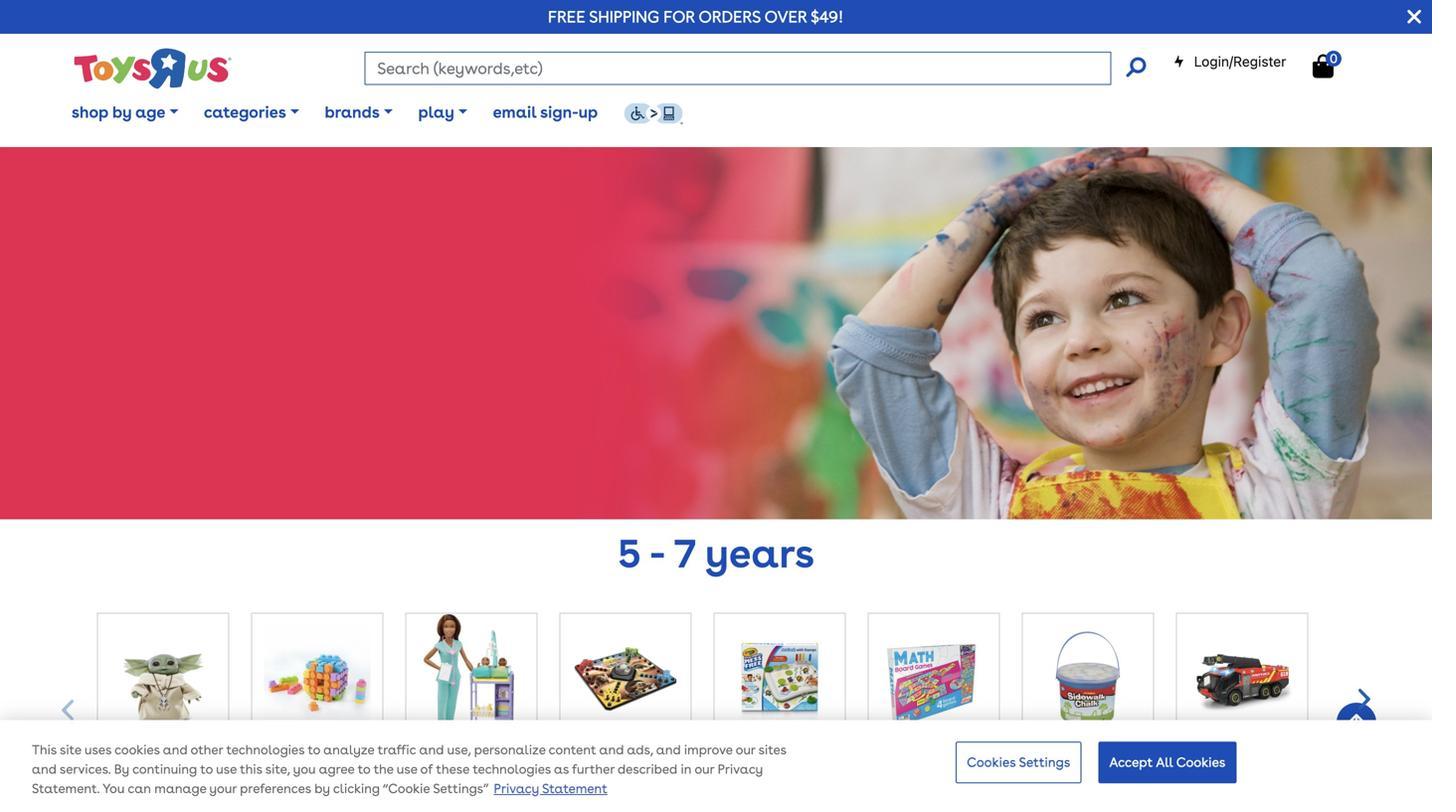Task type: vqa. For each thing, say whether or not it's contained in the screenshot.
THE ACTION FIGURES & PLAYSETS 'Main Content'
no



Task type: describe. For each thing, give the bounding box(es) containing it.
1 vertical spatial our
[[695, 762, 714, 777]]

vehicles & remote control link
[[1177, 614, 1307, 794]]

games
[[569, 754, 614, 771]]

playsets
[[133, 775, 193, 792]]

dolls, collectibles & stuffed animals link
[[406, 614, 536, 794]]

settings
[[1019, 755, 1071, 771]]

games & puzzles
[[569, 754, 682, 771]]

shopping bag image
[[1313, 54, 1334, 78]]

of
[[420, 762, 433, 777]]

improve
[[684, 742, 733, 758]]

free shipping for orders over $49! link
[[548, 7, 844, 26]]

kids arts & crafts
[[722, 754, 838, 771]]

close button image
[[1408, 6, 1421, 28]]

site
[[60, 742, 81, 758]]

vehicles & remote control image image
[[1177, 614, 1307, 744]]

uses
[[85, 742, 111, 758]]

building sets and blocks link
[[252, 614, 382, 794]]

puzzles
[[631, 754, 682, 771]]

by inside dropdown button
[[112, 102, 132, 122]]

games & puzzles link
[[560, 614, 691, 773]]

games & puzzles image image
[[560, 614, 691, 744]]

free shipping for orders over $49!
[[548, 7, 844, 26]]

learning image image
[[869, 614, 999, 744]]

continuing
[[132, 762, 197, 777]]

brands
[[325, 102, 380, 122]]

outdoor
[[1044, 754, 1097, 771]]

this site uses cookies and other technologies to analyze traffic and use, personalize content and ads, and improve our sites and services. by continuing to use this site, you agree to the use of these technologies as further described in our privacy statement. you can manage your preferences by clicking "cookie settings"
[[32, 742, 786, 797]]

-
[[650, 530, 665, 577]]

outdoor play image image
[[1023, 614, 1153, 744]]

play button
[[405, 88, 480, 137]]

kids
[[722, 754, 749, 771]]

you
[[103, 781, 125, 797]]

0
[[1330, 51, 1338, 66]]

play inside play 'dropdown button'
[[418, 102, 454, 122]]

2 use from the left
[[397, 762, 417, 777]]

menu bar containing shop by age
[[59, 78, 1432, 147]]

and inside building sets and blocks
[[348, 754, 375, 771]]

shop
[[71, 102, 108, 122]]

1 cookies from the left
[[967, 755, 1016, 771]]

categories
[[204, 102, 286, 122]]

analyze
[[323, 742, 374, 758]]

vehicles & remote control
[[1183, 754, 1301, 792]]

7
[[674, 530, 696, 577]]

control
[[1218, 775, 1267, 792]]

building sets and blocks image image
[[252, 614, 382, 744]]

dolls,
[[412, 754, 449, 771]]

shop by age button
[[59, 88, 191, 137]]

action figures & playsets
[[110, 754, 216, 792]]

up
[[579, 102, 598, 122]]

the
[[374, 762, 394, 777]]

and down the this
[[32, 762, 57, 777]]

statement
[[542, 781, 607, 797]]

animals
[[476, 775, 531, 792]]

further
[[572, 762, 615, 777]]

login/register button
[[1173, 52, 1286, 72]]

building
[[259, 754, 315, 771]]

age
[[135, 102, 165, 122]]

and up in
[[656, 742, 681, 758]]

1 vertical spatial privacy
[[494, 781, 539, 797]]

agree
[[319, 762, 355, 777]]

and up of at the bottom of page
[[419, 742, 444, 758]]

content
[[549, 742, 596, 758]]

sign-
[[540, 102, 579, 122]]

0 link
[[1313, 51, 1354, 79]]

0 horizontal spatial to
[[200, 762, 213, 777]]

5 - 7 years
[[618, 530, 815, 577]]

email sign-up link
[[480, 88, 611, 137]]

& for action figures & playsets
[[206, 754, 216, 771]]

outdoor play
[[1044, 754, 1132, 771]]

accept
[[1109, 755, 1153, 771]]

blocks
[[295, 775, 339, 792]]

stuffed
[[425, 775, 472, 792]]

site,
[[265, 762, 290, 777]]

learning
[[905, 754, 962, 771]]

this
[[32, 742, 57, 758]]

can
[[128, 781, 151, 797]]

privacy inside this site uses cookies and other technologies to analyze traffic and use, personalize content and ads, and improve our sites and services. by continuing to use this site, you agree to the use of these technologies as further described in our privacy statement. you can manage your preferences by clicking "cookie settings"
[[718, 762, 763, 777]]



Task type: locate. For each thing, give the bounding box(es) containing it.
None search field
[[364, 52, 1146, 85]]

use up "cookie
[[397, 762, 417, 777]]

& right arts
[[784, 754, 794, 771]]

0 horizontal spatial technologies
[[226, 742, 305, 758]]

5 - 7 years main content
[[0, 147, 1432, 809]]

shop by age
[[71, 102, 165, 122]]

technologies
[[226, 742, 305, 758], [473, 762, 551, 777]]

1 use from the left
[[216, 762, 237, 777]]

privacy statement
[[494, 781, 607, 797]]

our
[[736, 742, 755, 758], [695, 762, 714, 777]]

personalize
[[474, 742, 546, 758]]

learning link
[[869, 614, 999, 773]]

action
[[110, 754, 154, 771]]

categories button
[[191, 88, 312, 137]]

email sign-up
[[493, 102, 598, 122]]

sites
[[759, 742, 786, 758]]

and
[[163, 742, 188, 758], [419, 742, 444, 758], [599, 742, 624, 758], [656, 742, 681, 758], [348, 754, 375, 771], [32, 762, 57, 777]]

menu bar
[[59, 78, 1432, 147]]

building sets and blocks
[[259, 754, 375, 792]]

0 horizontal spatial play
[[418, 102, 454, 122]]

traffic
[[378, 742, 416, 758]]

use
[[216, 762, 237, 777], [397, 762, 417, 777]]

brands button
[[312, 88, 405, 137]]

accept all cookies
[[1109, 755, 1226, 771]]

by
[[112, 102, 132, 122], [314, 781, 330, 797]]

use,
[[447, 742, 471, 758]]

for
[[664, 7, 695, 26]]

privacy down collectibles
[[494, 781, 539, 797]]

"cookie
[[383, 781, 430, 797]]

this
[[240, 762, 262, 777]]

0 horizontal spatial privacy
[[494, 781, 539, 797]]

preferences
[[240, 781, 311, 797]]

cookies left the settings
[[967, 755, 1016, 771]]

1 vertical spatial play
[[1100, 754, 1132, 771]]

our left sites
[[736, 742, 755, 758]]

5
[[618, 530, 641, 577]]

arts
[[752, 754, 781, 771]]

manage
[[154, 781, 206, 797]]

all
[[1156, 755, 1173, 771]]

toys r us image
[[72, 46, 231, 91]]

0 horizontal spatial by
[[112, 102, 132, 122]]

1 horizontal spatial use
[[397, 762, 417, 777]]

& up control
[[1240, 754, 1250, 771]]

1 vertical spatial technologies
[[473, 762, 551, 777]]

& inside action figures & playsets
[[206, 754, 216, 771]]

0 vertical spatial by
[[112, 102, 132, 122]]

orders
[[699, 7, 761, 26]]

& down 'dolls,'
[[411, 775, 421, 792]]

2 cookies from the left
[[1176, 755, 1226, 771]]

settings"
[[433, 781, 489, 797]]

this icon serves as a link to download the essential accessibility assistive technology app for individuals with physical disabilities. it is featured as part of our commitment to diversity and inclusion. image
[[623, 103, 683, 125]]

collectibles
[[452, 754, 531, 771]]

over
[[765, 7, 807, 26]]

privacy down improve
[[718, 762, 763, 777]]

1 horizontal spatial to
[[308, 742, 320, 758]]

figures
[[157, 754, 203, 771]]

to left the
[[358, 762, 370, 777]]

by down agree
[[314, 781, 330, 797]]

0 vertical spatial play
[[418, 102, 454, 122]]

cookies
[[967, 755, 1016, 771], [1176, 755, 1226, 771]]

accept all cookies button
[[1098, 742, 1237, 784]]

these
[[436, 762, 469, 777]]

1 horizontal spatial technologies
[[473, 762, 551, 777]]

years
[[705, 530, 815, 577]]

clicking
[[333, 781, 380, 797]]

statement.
[[32, 781, 100, 797]]

vehicles
[[1183, 754, 1237, 771]]

kids arts & crafts link
[[715, 614, 845, 773]]

you
[[293, 762, 316, 777]]

to down other
[[200, 762, 213, 777]]

action figures & playsets link
[[98, 614, 228, 794]]

use up your
[[216, 762, 237, 777]]

1 horizontal spatial play
[[1100, 754, 1132, 771]]

Enter Keyword or Item No. search field
[[364, 52, 1111, 85]]

services.
[[60, 762, 111, 777]]

described
[[618, 762, 678, 777]]

email
[[493, 102, 536, 122]]

play right the "outdoor"
[[1100, 754, 1132, 771]]

and up continuing
[[163, 742, 188, 758]]

0 horizontal spatial our
[[695, 762, 714, 777]]

cookies settings button
[[956, 742, 1081, 784]]

1 horizontal spatial our
[[736, 742, 755, 758]]

crafts
[[797, 754, 838, 771]]

technologies up site,
[[226, 742, 305, 758]]

action figures & playsets image image
[[98, 614, 228, 744]]

1 horizontal spatial by
[[314, 781, 330, 797]]

by
[[114, 762, 129, 777]]

shipping
[[589, 7, 660, 26]]

outdoor play link
[[1023, 614, 1153, 773]]

sets
[[318, 754, 345, 771]]

remote
[[1254, 754, 1301, 771]]

our right in
[[695, 762, 714, 777]]

by inside this site uses cookies and other technologies to analyze traffic and use, personalize content and ads, and improve our sites and services. by continuing to use this site, you agree to the use of these technologies as further described in our privacy statement. you can manage your preferences by clicking "cookie settings"
[[314, 781, 330, 797]]

cookies
[[114, 742, 160, 758]]

privacy
[[718, 762, 763, 777], [494, 781, 539, 797]]

& inside "dolls, collectibles & stuffed animals"
[[411, 775, 421, 792]]

0 vertical spatial privacy
[[718, 762, 763, 777]]

other
[[191, 742, 223, 758]]

& right further
[[618, 754, 628, 771]]

0 horizontal spatial use
[[216, 762, 237, 777]]

$49!
[[811, 7, 844, 26]]

in
[[681, 762, 692, 777]]

to
[[308, 742, 320, 758], [200, 762, 213, 777], [358, 762, 370, 777]]

&
[[206, 754, 216, 771], [618, 754, 628, 771], [784, 754, 794, 771], [1240, 754, 1250, 771], [411, 775, 421, 792]]

dolls, collectibles & stuffed animals image image
[[406, 614, 536, 744]]

kids arts & crafts image image
[[715, 614, 845, 744]]

& up your
[[206, 754, 216, 771]]

play inside outdoor play link
[[1100, 754, 1132, 771]]

1 vertical spatial by
[[314, 781, 330, 797]]

play
[[418, 102, 454, 122], [1100, 754, 1132, 771]]

ads,
[[627, 742, 653, 758]]

0 vertical spatial technologies
[[226, 742, 305, 758]]

2 horizontal spatial to
[[358, 762, 370, 777]]

to up you
[[308, 742, 320, 758]]

by left age
[[112, 102, 132, 122]]

and up the "clicking"
[[348, 754, 375, 771]]

play right brands dropdown button
[[418, 102, 454, 122]]

cookies right all
[[1176, 755, 1226, 771]]

1 horizontal spatial privacy
[[718, 762, 763, 777]]

& for dolls, collectibles & stuffed animals
[[411, 775, 421, 792]]

privacy statement link
[[494, 781, 607, 797]]

and up further
[[599, 742, 624, 758]]

your
[[209, 781, 237, 797]]

as
[[554, 762, 569, 777]]

& inside vehicles & remote control
[[1240, 754, 1250, 771]]

& for kids arts & crafts
[[784, 754, 794, 771]]

0 horizontal spatial cookies
[[967, 755, 1016, 771]]

free
[[548, 7, 585, 26]]

login/register
[[1194, 53, 1286, 70]]

technologies down personalize
[[473, 762, 551, 777]]

cookies settings
[[967, 755, 1071, 771]]

1 horizontal spatial cookies
[[1176, 755, 1226, 771]]

0 vertical spatial our
[[736, 742, 755, 758]]



